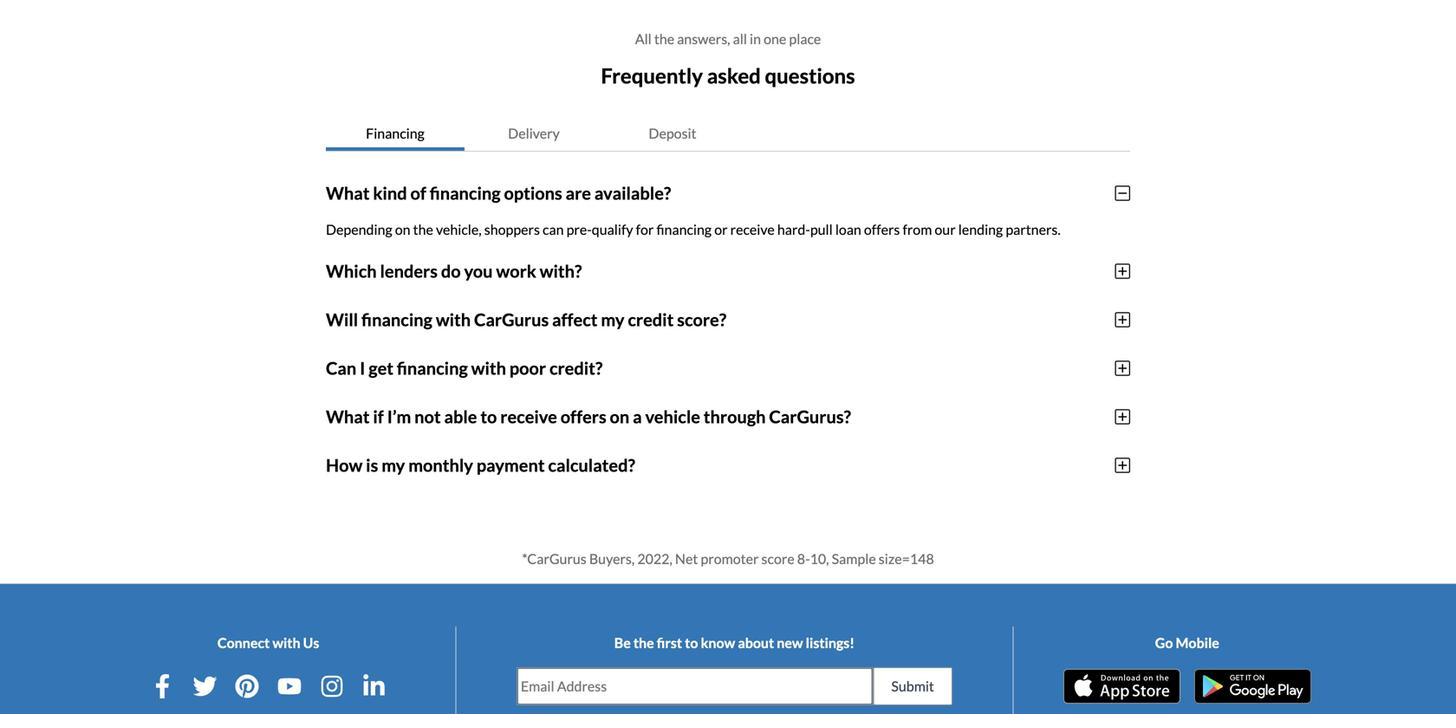 Task type: locate. For each thing, give the bounding box(es) containing it.
facebook image
[[150, 674, 175, 698]]

the left vehicle,
[[413, 221, 433, 238]]

what for what if i'm not able to receive offers on a vehicle through cargurus?
[[326, 406, 370, 427]]

to right able
[[480, 406, 497, 427]]

with down which lenders do you work with?
[[436, 309, 471, 330]]

download on the app store image
[[1063, 669, 1180, 704]]

net
[[675, 550, 698, 567]]

with?
[[540, 261, 582, 282]]

receive inside dropdown button
[[500, 406, 557, 427]]

go mobile
[[1155, 634, 1219, 651]]

payment
[[477, 455, 545, 476]]

what if i'm not able to receive offers on a vehicle through cargurus?
[[326, 406, 851, 427]]

listings!
[[806, 634, 855, 651]]

i'm
[[387, 406, 411, 427]]

0 vertical spatial with
[[436, 309, 471, 330]]

a
[[633, 406, 642, 427]]

work
[[496, 261, 536, 282]]

poor
[[510, 358, 546, 379]]

my inside dropdown button
[[601, 309, 625, 330]]

offers down credit?
[[561, 406, 606, 427]]

financing left or
[[657, 221, 712, 238]]

0 horizontal spatial offers
[[561, 406, 606, 427]]

partners.
[[1006, 221, 1061, 238]]

pull
[[810, 221, 833, 238]]

my
[[601, 309, 625, 330], [382, 455, 405, 476]]

with inside dropdown button
[[436, 309, 471, 330]]

all
[[733, 30, 747, 47]]

can
[[326, 358, 356, 379]]

connect
[[217, 634, 270, 651]]

deposit tab
[[603, 116, 742, 151]]

1 vertical spatial the
[[413, 221, 433, 238]]

0 vertical spatial what
[[326, 183, 370, 204]]

1 horizontal spatial offers
[[864, 221, 900, 238]]

with inside dropdown button
[[471, 358, 506, 379]]

0 vertical spatial the
[[654, 30, 674, 47]]

receive
[[730, 221, 775, 238], [500, 406, 557, 427]]

plus square image inside can i get financing with poor credit? dropdown button
[[1115, 360, 1130, 377]]

plus square image for will financing with cargurus affect my credit score?
[[1115, 311, 1130, 328]]

are
[[566, 183, 591, 204]]

plus square image inside which lenders do you work with? 'dropdown button'
[[1115, 262, 1130, 280]]

financing down lenders
[[361, 309, 432, 330]]

plus square image inside what if i'm not able to receive offers on a vehicle through cargurus? dropdown button
[[1115, 408, 1130, 425]]

tab list containing financing
[[326, 116, 1130, 152]]

0 horizontal spatial to
[[480, 406, 497, 427]]

plus square image
[[1115, 262, 1130, 280], [1115, 311, 1130, 328], [1115, 360, 1130, 377], [1115, 408, 1130, 425]]

depending
[[326, 221, 392, 238]]

can
[[543, 221, 564, 238]]

on down kind
[[395, 221, 410, 238]]

on left a
[[610, 406, 630, 427]]

not
[[414, 406, 441, 427]]

1 what from the top
[[326, 183, 370, 204]]

with left us
[[272, 634, 300, 651]]

1 horizontal spatial on
[[610, 406, 630, 427]]

tab list
[[326, 116, 1130, 152]]

do
[[441, 261, 461, 282]]

all the answers, all in one place
[[635, 30, 821, 47]]

pinterest image
[[235, 674, 259, 698]]

of
[[410, 183, 426, 204]]

plus square image inside will financing with cargurus affect my credit score? dropdown button
[[1115, 311, 1130, 328]]

my inside dropdown button
[[382, 455, 405, 476]]

0 vertical spatial my
[[601, 309, 625, 330]]

1 vertical spatial with
[[471, 358, 506, 379]]

through
[[704, 406, 766, 427]]

the
[[654, 30, 674, 47], [413, 221, 433, 238], [633, 634, 654, 651]]

1 vertical spatial to
[[685, 634, 698, 651]]

calculated?
[[548, 455, 635, 476]]

0 vertical spatial on
[[395, 221, 410, 238]]

2 vertical spatial with
[[272, 634, 300, 651]]

3 plus square image from the top
[[1115, 360, 1130, 377]]

credit
[[628, 309, 674, 330]]

offers right loan
[[864, 221, 900, 238]]

is
[[366, 455, 378, 476]]

receive right or
[[730, 221, 775, 238]]

0 vertical spatial to
[[480, 406, 497, 427]]

delivery tab
[[465, 116, 603, 151]]

size=148
[[879, 550, 934, 567]]

you
[[464, 261, 493, 282]]

0 vertical spatial receive
[[730, 221, 775, 238]]

loan
[[835, 221, 861, 238]]

2 plus square image from the top
[[1115, 311, 1130, 328]]

to
[[480, 406, 497, 427], [685, 634, 698, 651]]

1 horizontal spatial my
[[601, 309, 625, 330]]

receive down poor
[[500, 406, 557, 427]]

asked
[[707, 63, 761, 88]]

will financing with cargurus affect my credit score? button
[[326, 295, 1130, 344]]

1 vertical spatial my
[[382, 455, 405, 476]]

1 vertical spatial receive
[[500, 406, 557, 427]]

with left poor
[[471, 358, 506, 379]]

the right all at the left top
[[654, 30, 674, 47]]

what kind of financing options are available? button
[[326, 169, 1130, 217]]

plus square image
[[1115, 457, 1130, 474]]

which lenders do you work with? button
[[326, 247, 1130, 295]]

score
[[762, 550, 795, 567]]

all
[[635, 30, 652, 47]]

1 vertical spatial what
[[326, 406, 370, 427]]

1 horizontal spatial to
[[685, 634, 698, 651]]

submit button
[[873, 667, 953, 705]]

10,
[[810, 550, 829, 567]]

on inside dropdown button
[[610, 406, 630, 427]]

delivery
[[508, 125, 560, 142]]

what up depending
[[326, 183, 370, 204]]

lenders
[[380, 261, 438, 282]]

the for all
[[654, 30, 674, 47]]

know
[[701, 634, 735, 651]]

vehicle
[[645, 406, 700, 427]]

offers
[[864, 221, 900, 238], [561, 406, 606, 427]]

if
[[373, 406, 384, 427]]

financing
[[430, 183, 501, 204], [657, 221, 712, 238], [361, 309, 432, 330], [397, 358, 468, 379]]

Email Address email field
[[517, 668, 872, 705]]

0 vertical spatial offers
[[864, 221, 900, 238]]

2 vertical spatial the
[[633, 634, 654, 651]]

2 what from the top
[[326, 406, 370, 427]]

my right is
[[382, 455, 405, 476]]

1 vertical spatial on
[[610, 406, 630, 427]]

monthly
[[408, 455, 473, 476]]

us
[[303, 634, 319, 651]]

the for be
[[633, 634, 654, 651]]

what left if
[[326, 406, 370, 427]]

1 vertical spatial offers
[[561, 406, 606, 427]]

my right "affect"
[[601, 309, 625, 330]]

on
[[395, 221, 410, 238], [610, 406, 630, 427]]

with
[[436, 309, 471, 330], [471, 358, 506, 379], [272, 634, 300, 651]]

or
[[714, 221, 728, 238]]

0 horizontal spatial on
[[395, 221, 410, 238]]

can i get financing with poor credit? button
[[326, 344, 1130, 392]]

i
[[360, 358, 365, 379]]

what if i'm not able to receive offers on a vehicle through cargurus? button
[[326, 392, 1130, 441]]

place
[[789, 30, 821, 47]]

how
[[326, 455, 363, 476]]

0 horizontal spatial my
[[382, 455, 405, 476]]

0 horizontal spatial receive
[[500, 406, 557, 427]]

to right the first
[[685, 634, 698, 651]]

1 plus square image from the top
[[1115, 262, 1130, 280]]

financing
[[366, 125, 425, 142]]

the right be
[[633, 634, 654, 651]]

shoppers
[[484, 221, 540, 238]]

4 plus square image from the top
[[1115, 408, 1130, 425]]



Task type: describe. For each thing, give the bounding box(es) containing it.
how is my monthly payment calculated?
[[326, 455, 635, 476]]

linkedin image
[[362, 674, 386, 698]]

submit
[[891, 678, 934, 695]]

mobile
[[1176, 634, 1219, 651]]

plus square image for which lenders do you work with?
[[1115, 262, 1130, 280]]

kind
[[373, 183, 407, 204]]

pre-
[[567, 221, 592, 238]]

cargurus?
[[769, 406, 851, 427]]

go
[[1155, 634, 1173, 651]]

how is my monthly payment calculated? button
[[326, 441, 1130, 490]]

buyers,
[[589, 550, 635, 567]]

frequently asked questions
[[601, 63, 855, 88]]

get
[[369, 358, 394, 379]]

first
[[657, 634, 682, 651]]

questions
[[765, 63, 855, 88]]

answers,
[[677, 30, 730, 47]]

instagram image
[[320, 674, 344, 698]]

minus square image
[[1115, 184, 1130, 202]]

score?
[[677, 309, 726, 330]]

youtube image
[[277, 674, 302, 698]]

deposit
[[649, 125, 697, 142]]

1 horizontal spatial receive
[[730, 221, 775, 238]]

credit?
[[550, 358, 603, 379]]

*cargurus buyers, 2022, net promoter score 8-10, sample size=148
[[522, 550, 934, 567]]

vehicle,
[[436, 221, 482, 238]]

qualify
[[592, 221, 633, 238]]

frequently
[[601, 63, 703, 88]]

affect
[[552, 309, 598, 330]]

promoter
[[701, 550, 759, 567]]

options
[[504, 183, 562, 204]]

offers inside what if i'm not able to receive offers on a vehicle through cargurus? dropdown button
[[561, 406, 606, 427]]

financing up not
[[397, 358, 468, 379]]

twitter image
[[193, 674, 217, 698]]

which lenders do you work with?
[[326, 261, 582, 282]]

connect with us
[[217, 634, 319, 651]]

hard-
[[777, 221, 810, 238]]

financing tab
[[326, 116, 465, 151]]

will financing with cargurus affect my credit score?
[[326, 309, 726, 330]]

financing inside dropdown button
[[361, 309, 432, 330]]

cargurus
[[474, 309, 549, 330]]

depending on the vehicle, shoppers can pre-qualify for financing or receive hard-pull loan offers from our lending partners.
[[326, 221, 1061, 238]]

be
[[614, 634, 631, 651]]

for
[[636, 221, 654, 238]]

plus square image for can i get financing with poor credit?
[[1115, 360, 1130, 377]]

be the first to know about new listings!
[[614, 634, 855, 651]]

one
[[764, 30, 786, 47]]

financing up vehicle,
[[430, 183, 501, 204]]

get it on google play image
[[1194, 669, 1311, 704]]

sample
[[832, 550, 876, 567]]

from
[[903, 221, 932, 238]]

about
[[738, 634, 774, 651]]

lending
[[958, 221, 1003, 238]]

8-
[[797, 550, 810, 567]]

able
[[444, 406, 477, 427]]

in
[[750, 30, 761, 47]]

can i get financing with poor credit?
[[326, 358, 603, 379]]

available?
[[594, 183, 671, 204]]

new
[[777, 634, 803, 651]]

2022,
[[637, 550, 672, 567]]

plus square image for what if i'm not able to receive offers on a vehicle through cargurus?
[[1115, 408, 1130, 425]]

will
[[326, 309, 358, 330]]

what for what kind of financing options are available?
[[326, 183, 370, 204]]

what kind of financing options are available?
[[326, 183, 671, 204]]

which
[[326, 261, 377, 282]]

*cargurus
[[522, 550, 587, 567]]

our
[[935, 221, 956, 238]]

to inside what if i'm not able to receive offers on a vehicle through cargurus? dropdown button
[[480, 406, 497, 427]]



Task type: vqa. For each thing, say whether or not it's contained in the screenshot.
pre-
yes



